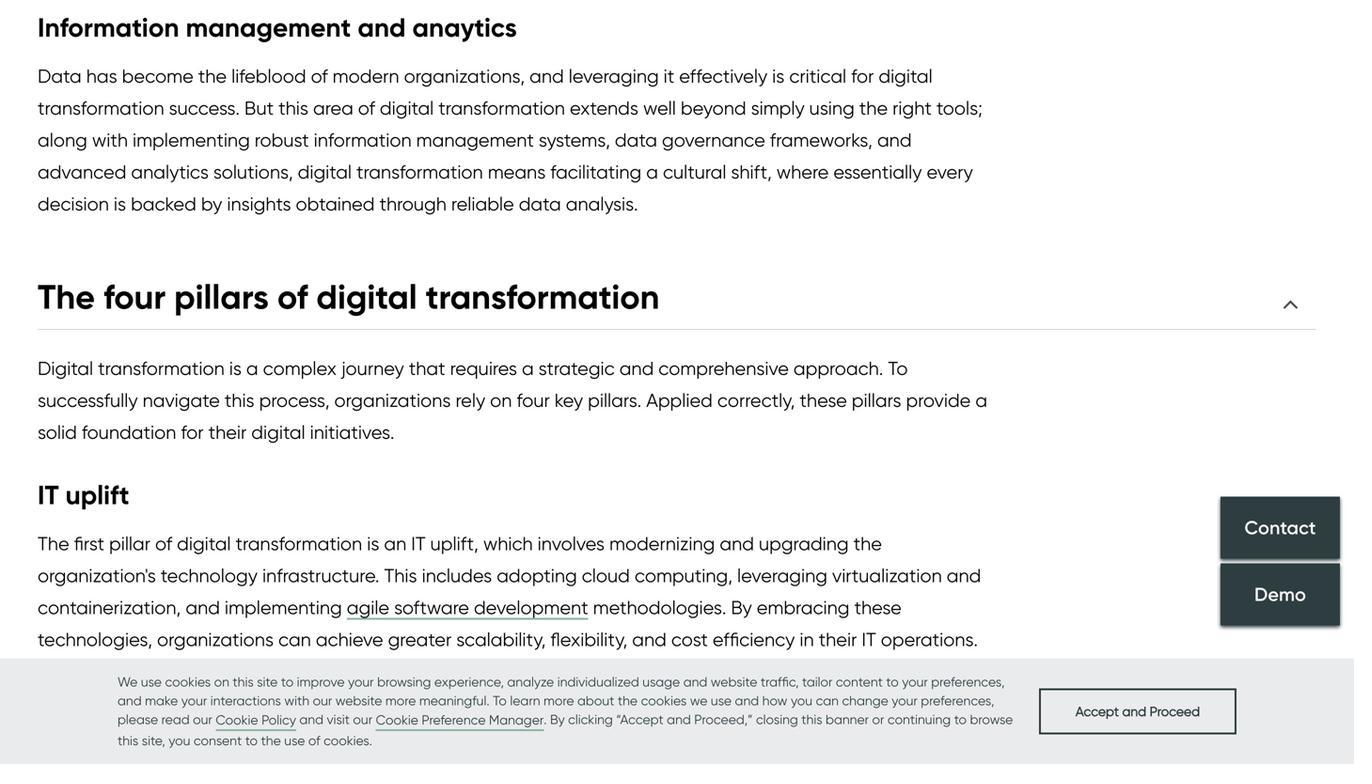 Task type: describe. For each thing, give the bounding box(es) containing it.
transformation down 'organizations,'
[[439, 97, 565, 119]]

effective
[[492, 661, 567, 683]]

virtualization
[[833, 565, 943, 587]]

interactions
[[211, 693, 281, 709]]

"accept
[[617, 712, 664, 728]]

it inside the first pillar of digital transformation is an it uplift, which involves modernizing and upgrading the organization's technology infrastructure. this includes adopting cloud computing, leveraging virtualization and containerization, and implementing
[[411, 533, 426, 555]]

you inside we use cookies on this site to improve your browsing experience, analyze individualized usage and website traffic, tailor content to your preferences, and make your interactions with our website more meaningful. to learn more about the cookies we use and how you can change your preferences, please read our
[[791, 693, 813, 709]]

digital inside methodologies. by embracing these technologies, organizations can achieve greater scalability, flexibility, and cost efficiency in their it operations. additionally, investing in cybersecurity measures and effective data management systems is crucial to protecting valuable digital assets and ensuring compliance with data protection regulations.
[[211, 693, 265, 715]]

accept
[[1076, 704, 1120, 720]]

compliance
[[445, 693, 546, 715]]

computing,
[[635, 565, 733, 587]]

pillars inside digital transformation is a complex journey that requires a strategic and comprehensive approach. to successfully navigate this process, organizations rely on four key pillars. applied correctly, these pillars provide a solid foundation for their digital initiatives.
[[852, 390, 902, 412]]

obtained
[[296, 193, 375, 215]]

of inside dropdown button
[[277, 276, 308, 318]]

1 vertical spatial use
[[711, 693, 732, 709]]

protection
[[638, 693, 728, 715]]

use inside . by clicking "accept and proceed," closing this banner or continuing to browse this site, you consent to the use of cookies.
[[284, 733, 305, 749]]

and inside digital transformation is a complex journey that requires a strategic and comprehensive approach. to successfully navigate this process, organizations rely on four key pillars. applied correctly, these pillars provide a solid foundation for their digital initiatives.
[[620, 358, 654, 380]]

to inside we use cookies on this site to improve your browsing experience, analyze individualized usage and website traffic, tailor content to your preferences, and make your interactions with our website more meaningful. to learn more about the cookies we use and how you can change your preferences, please read our
[[493, 693, 507, 709]]

is inside digital transformation is a complex journey that requires a strategic and comprehensive approach. to successfully navigate this process, organizations rely on four key pillars. applied correctly, these pillars provide a solid foundation for their digital initiatives.
[[229, 358, 242, 380]]

of inside . by clicking "accept and proceed," closing this banner or continuing to browse this site, you consent to the use of cookies.
[[308, 733, 320, 749]]

we
[[118, 675, 138, 691]]

a inside data has become the lifeblood of modern organizations, and leveraging it effectively is critical for digital transformation success. but this area of digital transformation extends well beyond simply using the right tools; along with implementing robust information management systems, data governance frameworks, and advanced analytics solutions, digital transformation means facilitating a cultural shift, where essentially every decision is backed by insights obtained through reliable data analysis.
[[647, 161, 659, 183]]

1 more from the left
[[386, 693, 416, 709]]

and inside . by clicking "accept and proceed," closing this banner or continuing to browse this site, you consent to the use of cookies.
[[667, 712, 691, 728]]

the inside we use cookies on this site to improve your browsing experience, analyze individualized usage and website traffic, tailor content to your preferences, and make your interactions with our website more meaningful. to learn more about the cookies we use and how you can change your preferences, please read our
[[618, 693, 638, 709]]

and inside button
[[1123, 704, 1147, 720]]

it
[[664, 65, 675, 87]]

0 vertical spatial use
[[141, 675, 162, 691]]

systems
[[741, 661, 809, 683]]

a right provide
[[976, 390, 988, 412]]

2 cookie from the left
[[376, 713, 419, 729]]

strategic
[[539, 358, 615, 380]]

digital up obtained
[[298, 161, 352, 183]]

learn
[[510, 693, 541, 709]]

and up the computing,
[[720, 533, 755, 555]]

the first pillar of digital transformation is an it uplift, which involves modernizing and upgrading the organization's technology infrastructure. this includes adopting cloud computing, leveraging virtualization and containerization, and implementing
[[38, 533, 982, 619]]

uplift,
[[431, 533, 479, 555]]

consent
[[194, 733, 242, 749]]

0 vertical spatial website
[[711, 675, 758, 691]]

these inside methodologies. by embracing these technologies, organizations can achieve greater scalability, flexibility, and cost efficiency in their it operations. additionally, investing in cybersecurity measures and effective data management systems is crucial to protecting valuable digital assets and ensuring compliance with data protection regulations.
[[855, 597, 902, 619]]

1 vertical spatial preferences,
[[921, 693, 995, 709]]

cookie policy and visit our cookie preference manager
[[216, 712, 544, 729]]

navigate
[[143, 390, 220, 412]]

with inside data has become the lifeblood of modern organizations, and leveraging it effectively is critical for digital transformation success. but this area of digital transformation extends well beyond simply using the right tools; along with implementing robust information management systems, data governance frameworks, and advanced analytics solutions, digital transformation means facilitating a cultural shift, where essentially every decision is backed by insights obtained through reliable data analysis.
[[92, 129, 128, 151]]

pillar
[[109, 533, 151, 555]]

key
[[555, 390, 583, 412]]

to inside digital transformation is a complex journey that requires a strategic and comprehensive approach. to successfully navigate this process, organizations rely on four key pillars. applied correctly, these pillars provide a solid foundation for their digital initiatives.
[[888, 358, 908, 380]]

insights
[[227, 193, 291, 215]]

development
[[474, 597, 589, 619]]

accept and proceed
[[1076, 704, 1201, 720]]

using
[[810, 97, 855, 119]]

systems,
[[539, 129, 611, 151]]

our inside cookie policy and visit our cookie preference manager
[[353, 712, 373, 728]]

agile software development
[[347, 597, 589, 619]]

agile
[[347, 597, 390, 619]]

uplift
[[65, 479, 129, 512]]

and down methodologies.
[[633, 629, 667, 651]]

where
[[777, 161, 829, 183]]

or
[[873, 712, 885, 728]]

usage
[[643, 675, 680, 691]]

is up simply
[[773, 65, 785, 87]]

with inside methodologies. by embracing these technologies, organizations can achieve greater scalability, flexibility, and cost efficiency in their it operations. additionally, investing in cybersecurity measures and effective data management systems is crucial to protecting valuable digital assets and ensuring compliance with data protection regulations.
[[551, 693, 587, 715]]

site,
[[142, 733, 165, 749]]

and up systems,
[[530, 65, 564, 87]]

preference
[[422, 713, 486, 729]]

information
[[314, 129, 412, 151]]

visit
[[327, 712, 350, 728]]

digital down the modern
[[380, 97, 434, 119]]

and up the modern
[[358, 11, 406, 44]]

and up operations. at bottom
[[947, 565, 982, 587]]

leveraging inside data has become the lifeblood of modern organizations, and leveraging it effectively is critical for digital transformation success. but this area of digital transformation extends well beyond simply using the right tools; along with implementing robust information management systems, data governance frameworks, and advanced analytics solutions, digital transformation means facilitating a cultural shift, where essentially every decision is backed by insights obtained through reliable data analysis.
[[569, 65, 659, 87]]

through
[[380, 193, 447, 215]]

1 cookie from the left
[[216, 713, 258, 729]]

shift,
[[731, 161, 772, 183]]

pillars inside dropdown button
[[174, 276, 269, 318]]

infrastructure.
[[262, 565, 380, 587]]

and left how
[[735, 693, 759, 709]]

digital inside dropdown button
[[316, 276, 417, 318]]

essentially
[[834, 161, 922, 183]]

technology
[[161, 565, 258, 587]]

this inside we use cookies on this site to improve your browsing experience, analyze individualized usage and website traffic, tailor content to your preferences, and make your interactions with our website more meaningful. to learn more about the cookies we use and how you can change your preferences, please read our
[[233, 675, 254, 691]]

the up success.
[[198, 65, 227, 87]]

transformation inside dropdown button
[[426, 276, 660, 318]]

is inside the first pillar of digital transformation is an it uplift, which involves modernizing and upgrading the organization's technology infrastructure. this includes adopting cloud computing, leveraging virtualization and containerization, and implementing
[[367, 533, 380, 555]]

analyze
[[507, 675, 554, 691]]

1 vertical spatial in
[[227, 661, 241, 683]]

methodologies. by embracing these technologies, organizations can achieve greater scalability, flexibility, and cost efficiency in their it operations. additionally, investing in cybersecurity measures and effective data management systems is crucial to protecting valuable digital assets and ensuring compliance with data protection regulations.
[[38, 597, 979, 715]]

assets
[[270, 693, 324, 715]]

manager
[[489, 713, 544, 729]]

management inside data has become the lifeblood of modern organizations, and leveraging it effectively is critical for digital transformation success. but this area of digital transformation extends well beyond simply using the right tools; along with implementing robust information management systems, data governance frameworks, and advanced analytics solutions, digital transformation means facilitating a cultural shift, where essentially every decision is backed by insights obtained through reliable data analysis.
[[416, 129, 534, 151]]

digital transformation is a complex journey that requires a strategic and comprehensive approach. to successfully navigate this process, organizations rely on four key pillars. applied correctly, these pillars provide a solid foundation for their digital initiatives.
[[38, 358, 988, 444]]

this down please
[[118, 733, 139, 749]]

this inside digital transformation is a complex journey that requires a strategic and comprehensive approach. to successfully navigate this process, organizations rely on four key pillars. applied correctly, these pillars provide a solid foundation for their digital initiatives.
[[225, 390, 255, 412]]

governance
[[662, 129, 766, 151]]

achieve
[[316, 629, 383, 651]]

transformation inside digital transformation is a complex journey that requires a strategic and comprehensive approach. to successfully navigate this process, organizations rely on four key pillars. applied correctly, these pillars provide a solid foundation for their digital initiatives.
[[98, 358, 225, 380]]

it uplift
[[38, 479, 129, 512]]

. by clicking "accept and proceed," closing this banner or continuing to browse this site, you consent to the use of cookies.
[[118, 712, 1014, 749]]

1 horizontal spatial our
[[313, 693, 332, 709]]

accept and proceed button
[[1040, 689, 1237, 735]]

success.
[[169, 97, 240, 119]]

includes
[[422, 565, 492, 587]]

cookie preference manager link
[[376, 711, 544, 732]]

is inside methodologies. by embracing these technologies, organizations can achieve greater scalability, flexibility, and cost efficiency in their it operations. additionally, investing in cybersecurity measures and effective data management systems is crucial to protecting valuable digital assets and ensuring compliance with data protection regulations.
[[813, 661, 826, 683]]

and down the 'we'
[[118, 693, 142, 709]]

initiatives.
[[310, 421, 395, 444]]

journey
[[341, 358, 404, 380]]

anaytics
[[413, 11, 517, 44]]

please
[[118, 712, 158, 728]]

the for the four pillars of digital transformation
[[38, 276, 95, 318]]

browse
[[970, 712, 1014, 728]]

read
[[162, 712, 190, 728]]

you inside . by clicking "accept and proceed," closing this banner or continuing to browse this site, you consent to the use of cookies.
[[169, 733, 190, 749]]

by for methodologies.
[[731, 597, 752, 619]]

leveraging inside the first pillar of digital transformation is an it uplift, which involves modernizing and upgrading the organization's technology infrastructure. this includes adopting cloud computing, leveraging virtualization and containerization, and implementing
[[738, 565, 828, 587]]

requires
[[450, 358, 517, 380]]

0 vertical spatial it
[[38, 479, 59, 512]]

technologies,
[[38, 629, 152, 651]]

a left complex
[[246, 358, 258, 380]]

data down "individualized"
[[591, 693, 634, 715]]

for inside digital transformation is a complex journey that requires a strategic and comprehensive approach. to successfully navigate this process, organizations rely on four key pillars. applied correctly, these pillars provide a solid foundation for their digital initiatives.
[[181, 421, 204, 444]]

banner
[[826, 712, 869, 728]]

containerization,
[[38, 597, 181, 619]]

implementing inside data has become the lifeblood of modern organizations, and leveraging it effectively is critical for digital transformation success. but this area of digital transformation extends well beyond simply using the right tools; along with implementing robust information management systems, data governance frameworks, and advanced analytics solutions, digital transformation means facilitating a cultural shift, where essentially every decision is backed by insights obtained through reliable data analysis.
[[133, 129, 250, 151]]

right
[[893, 97, 932, 119]]

beyond
[[681, 97, 747, 119]]

1 horizontal spatial in
[[800, 629, 814, 651]]

this right the closing
[[802, 712, 823, 728]]

rely
[[456, 390, 486, 412]]

the for the first pillar of digital transformation is an it uplift, which involves modernizing and upgrading the organization's technology infrastructure. this includes adopting cloud computing, leveraging virtualization and containerization, and implementing
[[38, 533, 69, 555]]

meaningful.
[[419, 693, 490, 709]]

reliable
[[452, 193, 514, 215]]

to inside methodologies. by embracing these technologies, organizations can achieve greater scalability, flexibility, and cost efficiency in their it operations. additionally, investing in cybersecurity measures and effective data management systems is crucial to protecting valuable digital assets and ensuring compliance with data protection regulations.
[[892, 661, 910, 683]]

and down technology
[[186, 597, 220, 619]]

methodologies.
[[593, 597, 727, 619]]

we use cookies on this site to improve your browsing experience, analyze individualized usage and website traffic, tailor content to your preferences, and make your interactions with our website more meaningful. to learn more about the cookies we use and how you can change your preferences, please read our
[[118, 675, 1005, 728]]



Task type: locate. For each thing, give the bounding box(es) containing it.
use up make
[[141, 675, 162, 691]]

to down 'cookie policy' link
[[245, 733, 258, 749]]

pillars down the by
[[174, 276, 269, 318]]

our down improve
[[313, 693, 332, 709]]

management inside methodologies. by embracing these technologies, organizations can achieve greater scalability, flexibility, and cost efficiency in their it operations. additionally, investing in cybersecurity measures and effective data management systems is crucial to protecting valuable digital assets and ensuring compliance with data protection regulations.
[[619, 661, 737, 683]]

2 more from the left
[[544, 693, 574, 709]]

their down navigate
[[208, 421, 247, 444]]

0 horizontal spatial by
[[550, 712, 565, 728]]

0 vertical spatial in
[[800, 629, 814, 651]]

website up visit at left
[[336, 693, 382, 709]]

0 horizontal spatial organizations
[[157, 629, 274, 651]]

cookies down usage
[[641, 693, 687, 709]]

an
[[384, 533, 407, 555]]

1 the from the top
[[38, 276, 95, 318]]

digital inside the first pillar of digital transformation is an it uplift, which involves modernizing and upgrading the organization's technology infrastructure. this includes adopting cloud computing, leveraging virtualization and containerization, and implementing
[[177, 533, 231, 555]]

management up "lifeblood"
[[186, 11, 351, 44]]

and up pillars.
[[620, 358, 654, 380]]

correctly,
[[718, 390, 795, 412]]

by inside . by clicking "accept and proceed," closing this banner or continuing to browse this site, you consent to the use of cookies.
[[550, 712, 565, 728]]

the inside dropdown button
[[38, 276, 95, 318]]

2 vertical spatial use
[[284, 733, 305, 749]]

of right the pillar
[[155, 533, 172, 555]]

and down improve
[[328, 693, 363, 715]]

1 horizontal spatial their
[[819, 629, 857, 651]]

approach.
[[794, 358, 884, 380]]

four inside dropdown button
[[104, 276, 166, 318]]

your
[[348, 675, 374, 691], [902, 675, 928, 691], [181, 693, 207, 709], [892, 693, 918, 709]]

use down policy
[[284, 733, 305, 749]]

the inside the first pillar of digital transformation is an it uplift, which involves modernizing and upgrading the organization's technology infrastructure. this includes adopting cloud computing, leveraging virtualization and containerization, and implementing
[[38, 533, 69, 555]]

0 horizontal spatial for
[[181, 421, 204, 444]]

frameworks,
[[770, 129, 873, 151]]

can inside we use cookies on this site to improve your browsing experience, analyze individualized usage and website traffic, tailor content to your preferences, and make your interactions with our website more meaningful. to learn more about the cookies we use and how you can change your preferences, please read our
[[816, 693, 839, 709]]

for inside data has become the lifeblood of modern organizations, and leveraging it effectively is critical for digital transformation success. but this area of digital transformation extends well beyond simply using the right tools; along with implementing robust information management systems, data governance frameworks, and advanced analytics solutions, digital transformation means facilitating a cultural shift, where essentially every decision is backed by insights obtained through reliable data analysis.
[[852, 65, 874, 87]]

2 horizontal spatial it
[[862, 629, 877, 651]]

our up consent
[[193, 712, 212, 728]]

of left cookies.
[[308, 733, 320, 749]]

proceed,"
[[695, 712, 753, 728]]

1 horizontal spatial to
[[888, 358, 908, 380]]

0 horizontal spatial on
[[214, 675, 229, 691]]

by
[[731, 597, 752, 619], [550, 712, 565, 728]]

1 vertical spatial can
[[816, 693, 839, 709]]

involves
[[538, 533, 605, 555]]

you down read
[[169, 733, 190, 749]]

for down navigate
[[181, 421, 204, 444]]

backed
[[131, 193, 196, 215]]

of up complex
[[277, 276, 308, 318]]

0 vertical spatial cookies
[[165, 675, 211, 691]]

four inside digital transformation is a complex journey that requires a strategic and comprehensive approach. to successfully navigate this process, organizations rely on four key pillars. applied correctly, these pillars provide a solid foundation for their digital initiatives.
[[517, 390, 550, 412]]

is left complex
[[229, 358, 242, 380]]

website
[[711, 675, 758, 691], [336, 693, 382, 709]]

1 horizontal spatial by
[[731, 597, 752, 619]]

0 vertical spatial for
[[852, 65, 874, 87]]

1 horizontal spatial more
[[544, 693, 574, 709]]

area
[[313, 97, 354, 119]]

digital up journey
[[316, 276, 417, 318]]

to left browse
[[955, 712, 967, 728]]

to up provide
[[888, 358, 908, 380]]

become
[[122, 65, 194, 87]]

0 vertical spatial pillars
[[174, 276, 269, 318]]

1 vertical spatial by
[[550, 712, 565, 728]]

improve
[[297, 675, 345, 691]]

1 horizontal spatial these
[[855, 597, 902, 619]]

0 vertical spatial by
[[731, 597, 752, 619]]

organization's
[[38, 565, 156, 587]]

1 vertical spatial cookies
[[641, 693, 687, 709]]

efficiency
[[713, 629, 795, 651]]

and up the meaningful.
[[453, 661, 487, 683]]

0 vertical spatial implementing
[[133, 129, 250, 151]]

means
[[488, 161, 546, 183]]

0 horizontal spatial pillars
[[174, 276, 269, 318]]

management up protection
[[619, 661, 737, 683]]

transformation up through
[[357, 161, 483, 183]]

0 vertical spatial the
[[38, 276, 95, 318]]

0 horizontal spatial their
[[208, 421, 247, 444]]

analytics
[[131, 161, 209, 183]]

pillars.
[[588, 390, 642, 412]]

1 vertical spatial to
[[493, 693, 507, 709]]

organizations inside digital transformation is a complex journey that requires a strategic and comprehensive approach. to successfully navigate this process, organizations rely on four key pillars. applied correctly, these pillars provide a solid foundation for their digital initiatives.
[[334, 390, 451, 412]]

it inside methodologies. by embracing these technologies, organizations can achieve greater scalability, flexibility, and cost efficiency in their it operations. additionally, investing in cybersecurity measures and effective data management systems is crucial to protecting valuable digital assets and ensuring compliance with data protection regulations.
[[862, 629, 877, 651]]

can down tailor
[[816, 693, 839, 709]]

1 horizontal spatial cookies
[[641, 693, 687, 709]]

site
[[257, 675, 278, 691]]

0 horizontal spatial with
[[92, 129, 128, 151]]

by right .
[[550, 712, 565, 728]]

can up cybersecurity
[[279, 629, 311, 651]]

with up advanced
[[92, 129, 128, 151]]

of up the area
[[311, 65, 328, 87]]

the down policy
[[261, 733, 281, 749]]

1 horizontal spatial on
[[490, 390, 512, 412]]

0 vertical spatial their
[[208, 421, 247, 444]]

0 vertical spatial you
[[791, 693, 813, 709]]

pillars down the approach.
[[852, 390, 902, 412]]

2 horizontal spatial use
[[711, 693, 732, 709]]

which
[[483, 533, 533, 555]]

and inside cookie policy and visit our cookie preference manager
[[300, 712, 324, 728]]

and
[[358, 11, 406, 44], [530, 65, 564, 87], [878, 129, 912, 151], [620, 358, 654, 380], [720, 533, 755, 555], [947, 565, 982, 587], [186, 597, 220, 619], [633, 629, 667, 651], [453, 661, 487, 683], [684, 675, 708, 691], [328, 693, 363, 715], [118, 693, 142, 709], [735, 693, 759, 709], [1123, 704, 1147, 720], [300, 712, 324, 728], [667, 712, 691, 728]]

2 horizontal spatial with
[[551, 693, 587, 715]]

process,
[[259, 390, 330, 412]]

our right visit at left
[[353, 712, 373, 728]]

cookies up valuable
[[165, 675, 211, 691]]

the up "accept
[[618, 693, 638, 709]]

with up policy
[[284, 693, 310, 709]]

tools;
[[937, 97, 983, 119]]

and up "we" on the right of the page
[[684, 675, 708, 691]]

1 vertical spatial pillars
[[852, 390, 902, 412]]

by for .
[[550, 712, 565, 728]]

change
[[842, 693, 889, 709]]

analysis.
[[566, 193, 638, 215]]

by inside methodologies. by embracing these technologies, organizations can achieve greater scalability, flexibility, and cost efficiency in their it operations. additionally, investing in cybersecurity measures and effective data management systems is crucial to protecting valuable digital assets and ensuring compliance with data protection regulations.
[[731, 597, 752, 619]]

management up means
[[416, 129, 534, 151]]

website up proceed," at the right bottom of the page
[[711, 675, 758, 691]]

embracing
[[757, 597, 850, 619]]

1 vertical spatial four
[[517, 390, 550, 412]]

implementing inside the first pillar of digital transformation is an it uplift, which involves modernizing and upgrading the organization's technology infrastructure. this includes adopting cloud computing, leveraging virtualization and containerization, and implementing
[[225, 597, 342, 619]]

this up the robust
[[279, 97, 309, 119]]

their inside methodologies. by embracing these technologies, organizations can achieve greater scalability, flexibility, and cost efficiency in their it operations. additionally, investing in cybersecurity measures and effective data management systems is crucial to protecting valuable digital assets and ensuring compliance with data protection regulations.
[[819, 629, 857, 651]]

traffic,
[[761, 675, 799, 691]]

to
[[892, 661, 910, 683], [281, 675, 294, 691], [887, 675, 899, 691], [955, 712, 967, 728], [245, 733, 258, 749]]

2 vertical spatial it
[[862, 629, 877, 651]]

solutions,
[[214, 161, 293, 183]]

1 horizontal spatial with
[[284, 693, 310, 709]]

1 vertical spatial organizations
[[157, 629, 274, 651]]

0 horizontal spatial website
[[336, 693, 382, 709]]

0 vertical spatial leveraging
[[569, 65, 659, 87]]

transformation inside the first pillar of digital transformation is an it uplift, which involves modernizing and upgrading the organization's technology infrastructure. this includes adopting cloud computing, leveraging virtualization and containerization, and implementing
[[236, 533, 362, 555]]

leveraging up embracing
[[738, 565, 828, 587]]

1 vertical spatial the
[[38, 533, 69, 555]]

1 horizontal spatial can
[[816, 693, 839, 709]]

to right content
[[887, 675, 899, 691]]

0 horizontal spatial these
[[800, 390, 848, 412]]

tailor
[[803, 675, 833, 691]]

the up digital
[[38, 276, 95, 318]]

1 horizontal spatial cookie
[[376, 713, 419, 729]]

0 horizontal spatial in
[[227, 661, 241, 683]]

digital
[[38, 358, 93, 380]]

1 horizontal spatial for
[[852, 65, 874, 87]]

2 the from the top
[[38, 533, 69, 555]]

cookies.
[[324, 733, 372, 749]]

1 vertical spatial for
[[181, 421, 204, 444]]

implementing down "infrastructure."
[[225, 597, 342, 619]]

effectively
[[680, 65, 768, 87]]

to left learn
[[493, 693, 507, 709]]

0 horizontal spatial you
[[169, 733, 190, 749]]

on right rely
[[490, 390, 512, 412]]

on inside we use cookies on this site to improve your browsing experience, analyze individualized usage and website traffic, tailor content to your preferences, and make your interactions with our website more meaningful. to learn more about the cookies we use and how you can change your preferences, please read our
[[214, 675, 229, 691]]

the four pillars of digital transformation
[[38, 276, 660, 318]]

1 vertical spatial implementing
[[225, 597, 342, 619]]

transformation down has on the left top of the page
[[38, 97, 164, 119]]

0 horizontal spatial leveraging
[[569, 65, 659, 87]]

1 vertical spatial on
[[214, 675, 229, 691]]

1 horizontal spatial management
[[416, 129, 534, 151]]

the left right
[[860, 97, 888, 119]]

and right accept
[[1123, 704, 1147, 720]]

data down means
[[519, 193, 561, 215]]

digital inside digital transformation is a complex journey that requires a strategic and comprehensive approach. to successfully navigate this process, organizations rely on four key pillars. applied correctly, these pillars provide a solid foundation for their digital initiatives.
[[251, 421, 305, 444]]

on up interactions
[[214, 675, 229, 691]]

1 horizontal spatial organizations
[[334, 390, 451, 412]]

transformation up the 'strategic'
[[426, 276, 660, 318]]

the up "virtualization"
[[854, 533, 883, 555]]

0 vertical spatial can
[[279, 629, 311, 651]]

every
[[927, 161, 974, 183]]

on inside digital transformation is a complex journey that requires a strategic and comprehensive approach. to successfully navigate this process, organizations rely on four key pillars. applied correctly, these pillars provide a solid foundation for their digital initiatives.
[[490, 390, 512, 412]]

data up the about
[[572, 661, 614, 683]]

their inside digital transformation is a complex journey that requires a strategic and comprehensive approach. to successfully navigate this process, organizations rely on four key pillars. applied correctly, these pillars provide a solid foundation for their digital initiatives.
[[208, 421, 247, 444]]

digital down site
[[211, 693, 265, 715]]

data down well
[[615, 129, 658, 151]]

extends
[[570, 97, 639, 119]]

1 vertical spatial it
[[411, 533, 426, 555]]

preferences,
[[932, 675, 1005, 691], [921, 693, 995, 709]]

more up .
[[544, 693, 574, 709]]

2 vertical spatial management
[[619, 661, 737, 683]]

that
[[409, 358, 446, 380]]

digital down process,
[[251, 421, 305, 444]]

has
[[86, 65, 117, 87]]

successfully
[[38, 390, 138, 412]]

browsing
[[377, 675, 431, 691]]

1 vertical spatial their
[[819, 629, 857, 651]]

1 horizontal spatial you
[[791, 693, 813, 709]]

organizations,
[[404, 65, 525, 87]]

1 horizontal spatial it
[[411, 533, 426, 555]]

critical
[[790, 65, 847, 87]]

and down "we" on the right of the page
[[667, 712, 691, 728]]

is left crucial
[[813, 661, 826, 683]]

complex
[[263, 358, 337, 380]]

valuable
[[132, 693, 206, 715]]

0 horizontal spatial our
[[193, 712, 212, 728]]

organizations up investing
[[157, 629, 274, 651]]

0 horizontal spatial management
[[186, 11, 351, 44]]

regulations.
[[732, 693, 832, 715]]

organizations inside methodologies. by embracing these technologies, organizations can achieve greater scalability, flexibility, and cost efficiency in their it operations. additionally, investing in cybersecurity measures and effective data management systems is crucial to protecting valuable digital assets and ensuring compliance with data protection regulations.
[[157, 629, 274, 651]]

0 horizontal spatial cookie
[[216, 713, 258, 729]]

0 vertical spatial to
[[888, 358, 908, 380]]

0 vertical spatial preferences,
[[932, 675, 1005, 691]]

the inside . by clicking "accept and proceed," closing this banner or continuing to browse this site, you consent to the use of cookies.
[[261, 733, 281, 749]]

cookie down interactions
[[216, 713, 258, 729]]

0 vertical spatial management
[[186, 11, 351, 44]]

a right the requires
[[522, 358, 534, 380]]

agile software development link
[[347, 596, 589, 620]]

to right crucial
[[892, 661, 910, 683]]

0 vertical spatial on
[[490, 390, 512, 412]]

more down browsing
[[386, 693, 416, 709]]

transformation up "infrastructure."
[[236, 533, 362, 555]]

this
[[384, 565, 417, 587]]

0 horizontal spatial more
[[386, 693, 416, 709]]

you down tailor
[[791, 693, 813, 709]]

decision
[[38, 193, 109, 215]]

four
[[104, 276, 166, 318], [517, 390, 550, 412]]

1 vertical spatial leveraging
[[738, 565, 828, 587]]

it up crucial
[[862, 629, 877, 651]]

1 horizontal spatial leveraging
[[738, 565, 828, 587]]

closing
[[756, 712, 799, 728]]

this inside data has become the lifeblood of modern organizations, and leveraging it effectively is critical for digital transformation success. but this area of digital transformation extends well beyond simply using the right tools; along with implementing robust information management systems, data governance frameworks, and advanced analytics solutions, digital transformation means facilitating a cultural shift, where essentially every decision is backed by insights obtained through reliable data analysis.
[[279, 97, 309, 119]]

to right site
[[281, 675, 294, 691]]

1 vertical spatial these
[[855, 597, 902, 619]]

leveraging up extends
[[569, 65, 659, 87]]

measures
[[366, 661, 448, 683]]

can inside methodologies. by embracing these technologies, organizations can achieve greater scalability, flexibility, and cost efficiency in their it operations. additionally, investing in cybersecurity measures and effective data management systems is crucial to protecting valuable digital assets and ensuring compliance with data protection regulations.
[[279, 629, 311, 651]]

and up the essentially
[[878, 129, 912, 151]]

foundation
[[82, 421, 176, 444]]

a left "cultural"
[[647, 161, 659, 183]]

in down embracing
[[800, 629, 814, 651]]

more
[[386, 693, 416, 709], [544, 693, 574, 709]]

0 horizontal spatial use
[[141, 675, 162, 691]]

comprehensive
[[659, 358, 789, 380]]

make
[[145, 693, 178, 709]]

0 vertical spatial organizations
[[334, 390, 451, 412]]

the inside the first pillar of digital transformation is an it uplift, which involves modernizing and upgrading the organization's technology infrastructure. this includes adopting cloud computing, leveraging virtualization and containerization, and implementing
[[854, 533, 883, 555]]

1 horizontal spatial use
[[284, 733, 305, 749]]

cloud
[[582, 565, 630, 587]]

is left an
[[367, 533, 380, 555]]

1 horizontal spatial website
[[711, 675, 758, 691]]

and left visit at left
[[300, 712, 324, 728]]

use up proceed," at the right bottom of the page
[[711, 693, 732, 709]]

0 horizontal spatial four
[[104, 276, 166, 318]]

on
[[490, 390, 512, 412], [214, 675, 229, 691]]

this up interactions
[[233, 675, 254, 691]]

greater
[[388, 629, 452, 651]]

1 horizontal spatial four
[[517, 390, 550, 412]]

0 horizontal spatial can
[[279, 629, 311, 651]]

1 vertical spatial website
[[336, 693, 382, 709]]

applied
[[647, 390, 713, 412]]

of down the modern
[[358, 97, 375, 119]]

with inside we use cookies on this site to improve your browsing experience, analyze individualized usage and website traffic, tailor content to your preferences, and make your interactions with our website more meaningful. to learn more about the cookies we use and how you can change your preferences, please read our
[[284, 693, 310, 709]]

0 vertical spatial four
[[104, 276, 166, 318]]

2 horizontal spatial our
[[353, 712, 373, 728]]

1 horizontal spatial pillars
[[852, 390, 902, 412]]

these inside digital transformation is a complex journey that requires a strategic and comprehensive approach. to successfully navigate this process, organizations rely on four key pillars. applied correctly, these pillars provide a solid foundation for their digital initiatives.
[[800, 390, 848, 412]]

protecting
[[38, 693, 127, 715]]

0 vertical spatial these
[[800, 390, 848, 412]]

implementing down success.
[[133, 129, 250, 151]]

digital up technology
[[177, 533, 231, 555]]

provide
[[907, 390, 971, 412]]

is left backed at the left of the page
[[114, 193, 126, 215]]

2 horizontal spatial management
[[619, 661, 737, 683]]

information
[[38, 11, 179, 44]]

with right .
[[551, 693, 587, 715]]

it right an
[[411, 533, 426, 555]]

transformation
[[38, 97, 164, 119], [439, 97, 565, 119], [357, 161, 483, 183], [426, 276, 660, 318], [98, 358, 225, 380], [236, 533, 362, 555]]

1 vertical spatial you
[[169, 733, 190, 749]]

additionally,
[[38, 661, 142, 683]]

it left the uplift
[[38, 479, 59, 512]]

0 horizontal spatial cookies
[[165, 675, 211, 691]]

facilitating
[[551, 161, 642, 183]]

the left first
[[38, 533, 69, 555]]

0 horizontal spatial it
[[38, 479, 59, 512]]

of inside the first pillar of digital transformation is an it uplift, which involves modernizing and upgrading the organization's technology infrastructure. this includes adopting cloud computing, leveraging virtualization and containerization, and implementing
[[155, 533, 172, 555]]

policy
[[262, 713, 296, 729]]

0 horizontal spatial to
[[493, 693, 507, 709]]

proceed
[[1150, 704, 1201, 720]]

crucial
[[830, 661, 887, 683]]

to
[[888, 358, 908, 380], [493, 693, 507, 709]]

1 vertical spatial management
[[416, 129, 534, 151]]

data has become the lifeblood of modern organizations, and leveraging it effectively is critical for digital transformation success. but this area of digital transformation extends well beyond simply using the right tools; along with implementing robust information management systems, data governance frameworks, and advanced analytics solutions, digital transformation means facilitating a cultural shift, where essentially every decision is backed by insights obtained through reliable data analysis.
[[38, 65, 983, 215]]

digital up right
[[879, 65, 933, 87]]

it
[[38, 479, 59, 512], [411, 533, 426, 555], [862, 629, 877, 651]]

cookie down browsing
[[376, 713, 419, 729]]



Task type: vqa. For each thing, say whether or not it's contained in the screenshot.
the complex
yes



